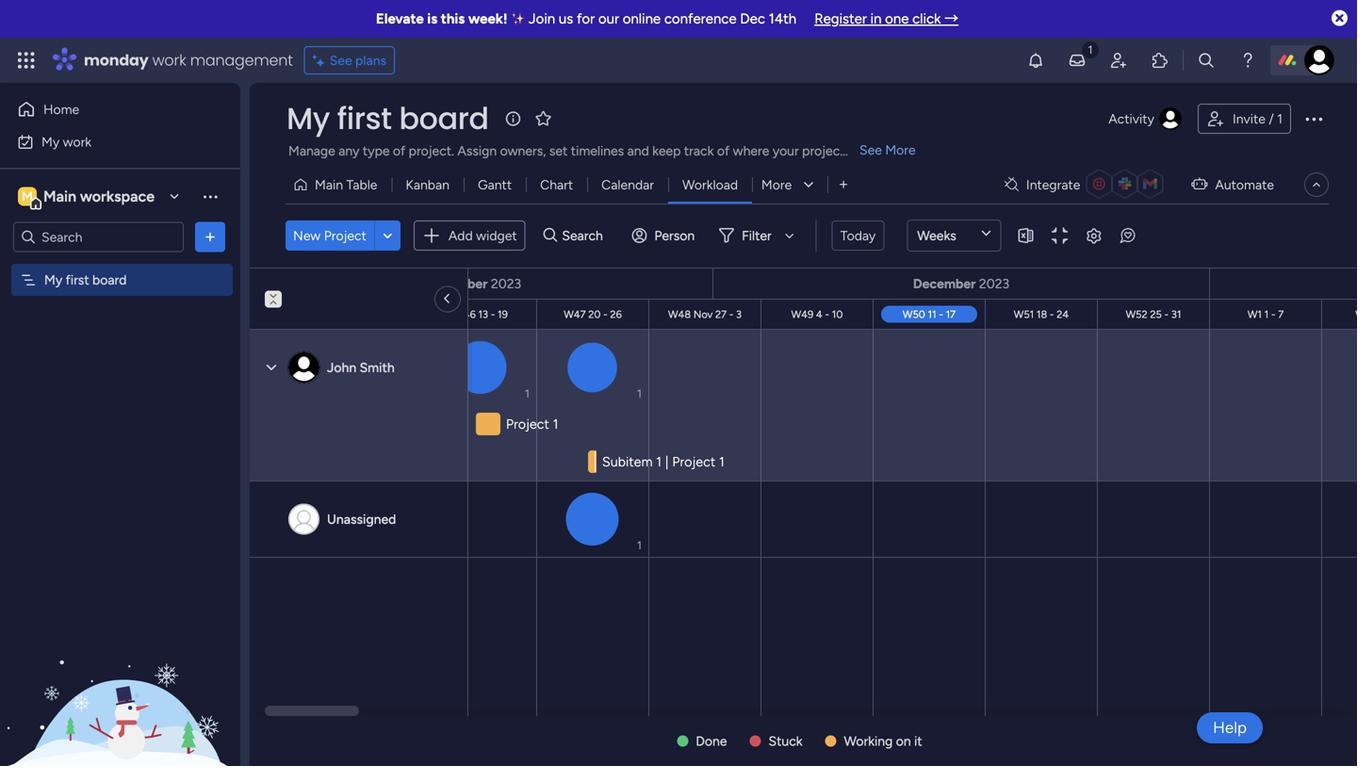 Task type: locate. For each thing, give the bounding box(es) containing it.
see plans
[[330, 52, 387, 68]]

27
[[716, 308, 727, 321]]

- for w47   20 - 26
[[604, 308, 608, 321]]

see right project
[[860, 142, 882, 158]]

0 horizontal spatial my first board
[[44, 272, 127, 288]]

0 horizontal spatial main
[[43, 188, 76, 206]]

1 vertical spatial first
[[66, 272, 89, 288]]

1 vertical spatial more
[[762, 177, 792, 193]]

unassigned
[[327, 511, 396, 528]]

8 - from the left
[[1165, 308, 1169, 321]]

see for see more
[[860, 142, 882, 158]]

main inside workspace selection element
[[43, 188, 76, 206]]

workload
[[683, 177, 738, 193]]

- for w46   13 - 19
[[491, 308, 495, 321]]

track
[[684, 143, 714, 159]]

-
[[280, 308, 285, 321], [491, 308, 495, 321], [604, 308, 608, 321], [730, 308, 734, 321], [825, 308, 830, 321], [939, 308, 944, 321], [1050, 308, 1055, 321], [1165, 308, 1169, 321], [1272, 308, 1276, 321]]

angle right image
[[446, 291, 450, 308]]

search everything image
[[1197, 51, 1216, 70]]

dec
[[740, 10, 766, 27]]

first
[[337, 98, 392, 140], [66, 272, 89, 288]]

one
[[885, 10, 909, 27]]

1 horizontal spatial see
[[860, 142, 882, 158]]

w51   18 - 24
[[1014, 308, 1069, 321]]

0 horizontal spatial work
[[63, 134, 92, 150]]

20
[[589, 308, 601, 321]]

0 vertical spatial work
[[152, 49, 186, 71]]

w49   4 - 10
[[792, 308, 843, 321]]

set
[[550, 143, 568, 159]]

my inside button
[[41, 134, 60, 150]]

- for w51   18 - 24
[[1050, 308, 1055, 321]]

0 vertical spatial see
[[330, 52, 352, 68]]

add to favorites image
[[534, 109, 553, 128]]

25
[[1151, 308, 1162, 321]]

0 vertical spatial my first board
[[287, 98, 489, 140]]

0 horizontal spatial more
[[762, 177, 792, 193]]

1
[[1278, 111, 1283, 127], [1265, 308, 1269, 321], [525, 387, 530, 401], [637, 387, 642, 401], [637, 539, 642, 552]]

11
[[928, 308, 937, 321]]

- left 26
[[604, 308, 608, 321]]

14th
[[769, 10, 797, 27]]

3 - from the left
[[604, 308, 608, 321]]

- left 3
[[730, 308, 734, 321]]

w50   11 - 17
[[903, 308, 956, 321]]

/
[[1269, 111, 1274, 127]]

of right 'type' on the left top of the page
[[393, 143, 406, 159]]

0 horizontal spatial see
[[330, 52, 352, 68]]

w48
[[668, 308, 691, 321]]

today button
[[832, 221, 885, 251]]

Search in workspace field
[[40, 226, 157, 248]]

main inside button
[[315, 177, 343, 193]]

6 - from the left
[[939, 308, 944, 321]]

options image
[[201, 228, 220, 247]]

my first board up 'type' on the left top of the page
[[287, 98, 489, 140]]

2 2023 from the left
[[979, 276, 1010, 292]]

board down search in workspace field on the left top of the page
[[92, 272, 127, 288]]

0 vertical spatial more
[[886, 142, 916, 158]]

join
[[529, 10, 555, 27]]

my up manage
[[287, 98, 330, 140]]

notifications image
[[1027, 51, 1046, 70]]

john smith image
[[1305, 45, 1335, 75]]

my down home
[[41, 134, 60, 150]]

main left table
[[315, 177, 343, 193]]

7 - from the left
[[1050, 308, 1055, 321]]

widget
[[476, 227, 517, 243]]

first up 'type' on the left top of the page
[[337, 98, 392, 140]]

option
[[0, 263, 240, 267]]

add
[[449, 227, 473, 243]]

2023 for december 2023
[[979, 276, 1010, 292]]

manage
[[289, 143, 335, 159]]

main workspace
[[43, 188, 155, 206]]

- left the 5
[[280, 308, 285, 321]]

- left 7
[[1272, 308, 1276, 321]]

0 vertical spatial board
[[399, 98, 489, 140]]

- right 13
[[491, 308, 495, 321]]

see
[[330, 52, 352, 68], [860, 142, 882, 158]]

2023 right 'december'
[[979, 276, 1010, 292]]

invite
[[1233, 111, 1266, 127]]

see left plans
[[330, 52, 352, 68]]

13
[[478, 308, 488, 321]]

activity button
[[1101, 104, 1191, 134]]

2 - from the left
[[491, 308, 495, 321]]

my first board
[[287, 98, 489, 140], [44, 272, 127, 288]]

my first board down search in workspace field on the left top of the page
[[44, 272, 127, 288]]

1 - from the left
[[280, 308, 285, 321]]

more down your
[[762, 177, 792, 193]]

17
[[946, 308, 956, 321]]

chart button
[[526, 170, 588, 200]]

- left the 31
[[1165, 308, 1169, 321]]

assign
[[458, 143, 497, 159]]

owners,
[[500, 143, 546, 159]]

lottie animation element
[[0, 576, 240, 767]]

new project button
[[286, 221, 374, 251]]

help button
[[1198, 713, 1263, 744]]

main for main workspace
[[43, 188, 76, 206]]

1 vertical spatial work
[[63, 134, 92, 150]]

any
[[339, 143, 360, 159]]

workspace selection element
[[18, 185, 157, 210]]

more inside button
[[762, 177, 792, 193]]

work for monday
[[152, 49, 186, 71]]

1 horizontal spatial work
[[152, 49, 186, 71]]

select product image
[[17, 51, 36, 70]]

1 horizontal spatial of
[[717, 143, 730, 159]]

new project
[[293, 228, 367, 244]]

november 2023
[[424, 276, 522, 292]]

4 - from the left
[[730, 308, 734, 321]]

my
[[287, 98, 330, 140], [41, 134, 60, 150], [44, 272, 62, 288]]

- for w1   1 - 7
[[1272, 308, 1276, 321]]

5
[[287, 308, 293, 321]]

1 2023 from the left
[[491, 276, 522, 292]]

working
[[844, 734, 893, 750]]

where
[[733, 143, 770, 159]]

see inside button
[[330, 52, 352, 68]]

workspace image
[[18, 186, 37, 207]]

inbox image
[[1068, 51, 1087, 70]]

1 horizontal spatial my first board
[[287, 98, 489, 140]]

kanban button
[[392, 170, 464, 200]]

w48   nov 27 - 3
[[668, 308, 742, 321]]

0 horizontal spatial 2023
[[491, 276, 522, 292]]

0 horizontal spatial board
[[92, 272, 127, 288]]

see plans button
[[304, 46, 395, 74]]

work right the monday
[[152, 49, 186, 71]]

november
[[424, 276, 488, 292]]

home button
[[11, 94, 203, 124]]

9 - from the left
[[1272, 308, 1276, 321]]

register
[[815, 10, 867, 27]]

autopilot image
[[1192, 172, 1208, 196]]

work down home
[[63, 134, 92, 150]]

see more
[[860, 142, 916, 158]]

type
[[363, 143, 390, 159]]

board up "project."
[[399, 98, 489, 140]]

0 horizontal spatial of
[[393, 143, 406, 159]]

this
[[441, 10, 465, 27]]

- right 11
[[939, 308, 944, 321]]

first down search in workspace field on the left top of the page
[[66, 272, 89, 288]]

7
[[1279, 308, 1284, 321]]

my down search in workspace field on the left top of the page
[[44, 272, 62, 288]]

more right project
[[886, 142, 916, 158]]

collapse board header image
[[1310, 177, 1325, 192]]

- right 18
[[1050, 308, 1055, 321]]

0 vertical spatial first
[[337, 98, 392, 140]]

of right track
[[717, 143, 730, 159]]

2023 up "19"
[[491, 276, 522, 292]]

of
[[393, 143, 406, 159], [717, 143, 730, 159]]

1 vertical spatial see
[[860, 142, 882, 158]]

0 horizontal spatial first
[[66, 272, 89, 288]]

conference
[[665, 10, 737, 27]]

26
[[610, 308, 622, 321]]

main right 'workspace' icon at top
[[43, 188, 76, 206]]

1 horizontal spatial main
[[315, 177, 343, 193]]

1 vertical spatial board
[[92, 272, 127, 288]]

1 horizontal spatial first
[[337, 98, 392, 140]]

lottie animation image
[[0, 576, 240, 767]]

elevate
[[376, 10, 424, 27]]

- right 4
[[825, 308, 830, 321]]

2023
[[491, 276, 522, 292], [979, 276, 1010, 292]]

help
[[1214, 718, 1247, 738]]

1 horizontal spatial board
[[399, 98, 489, 140]]

work
[[152, 49, 186, 71], [63, 134, 92, 150]]

work inside my work button
[[63, 134, 92, 150]]

5 - from the left
[[825, 308, 830, 321]]

invite members image
[[1110, 51, 1129, 70]]

nov
[[694, 308, 713, 321]]

1 vertical spatial my first board
[[44, 272, 127, 288]]

new
[[293, 228, 321, 244]]

elevate is this week! ✨ join us for our online conference dec 14th
[[376, 10, 797, 27]]

w51
[[1014, 308, 1034, 321]]

project.
[[409, 143, 454, 159]]

main for main table
[[315, 177, 343, 193]]

1 horizontal spatial 2023
[[979, 276, 1010, 292]]

my first board inside list box
[[44, 272, 127, 288]]



Task type: vqa. For each thing, say whether or not it's contained in the screenshot.
2nd Owner from the bottom of the page
no



Task type: describe. For each thing, give the bounding box(es) containing it.
- for w52   25 - 31
[[1165, 308, 1169, 321]]

december
[[913, 276, 976, 292]]

john smith
[[327, 360, 395, 376]]

w46
[[454, 308, 476, 321]]

angle down image
[[383, 229, 392, 243]]

register in one click →
[[815, 10, 959, 27]]

december 2023
[[913, 276, 1010, 292]]

calendar
[[602, 177, 654, 193]]

add view image
[[840, 178, 848, 192]]

Search field
[[558, 223, 614, 249]]

2023 for november 2023
[[491, 276, 522, 292]]

board inside list box
[[92, 272, 127, 288]]

dapulse integrations image
[[1005, 178, 1019, 192]]

work for my
[[63, 134, 92, 150]]

✨
[[511, 10, 525, 27]]

weeks
[[918, 228, 957, 244]]

for
[[577, 10, 595, 27]]

help image
[[1239, 51, 1258, 70]]

on
[[896, 734, 911, 750]]

week!
[[468, 10, 508, 27]]

w1
[[1248, 308, 1262, 321]]

project
[[802, 143, 845, 159]]

filter button
[[712, 221, 801, 251]]

click
[[913, 10, 941, 27]]

your
[[773, 143, 799, 159]]

w1   1 - 7
[[1248, 308, 1284, 321]]

- for w50   11 - 17
[[939, 308, 944, 321]]

w46   13 - 19
[[454, 308, 508, 321]]

v2 search image
[[544, 225, 558, 246]]

manage any type of project. assign owners, set timelines and keep track of where your project stands.
[[289, 143, 890, 159]]

my first board list box
[[0, 260, 240, 551]]

add widget button
[[414, 220, 526, 251]]

working on it
[[844, 734, 923, 750]]

- for w49   4 - 10
[[825, 308, 830, 321]]

oct
[[245, 308, 263, 321]]

it
[[915, 734, 923, 750]]

calendar button
[[588, 170, 668, 200]]

3
[[736, 308, 742, 321]]

My first board field
[[282, 98, 494, 140]]

done
[[696, 734, 727, 750]]

integrate
[[1027, 177, 1081, 193]]

arrow down image
[[778, 224, 801, 247]]

chart
[[540, 177, 573, 193]]

2 of from the left
[[717, 143, 730, 159]]

main table
[[315, 177, 378, 193]]

v2 collapse down image
[[265, 284, 282, 297]]

stands.
[[849, 143, 890, 159]]

m
[[22, 189, 33, 205]]

smith
[[360, 360, 395, 376]]

automate
[[1216, 177, 1275, 193]]

person button
[[624, 221, 706, 251]]

filter
[[742, 228, 772, 244]]

invite / 1
[[1233, 111, 1283, 127]]

and
[[628, 143, 649, 159]]

management
[[190, 49, 293, 71]]

more button
[[752, 170, 828, 200]]

add widget
[[449, 227, 517, 243]]

v2 collapse up image
[[265, 297, 282, 310]]

my work
[[41, 134, 92, 150]]

options image
[[1303, 107, 1326, 130]]

workload button
[[668, 170, 752, 200]]

activity
[[1109, 111, 1155, 127]]

1 of from the left
[[393, 143, 406, 159]]

w44
[[220, 308, 243, 321]]

online
[[623, 10, 661, 27]]

first inside the my first board list box
[[66, 272, 89, 288]]

see for see plans
[[330, 52, 352, 68]]

is
[[427, 10, 438, 27]]

show board description image
[[502, 109, 525, 128]]

gantt
[[478, 177, 512, 193]]

1 inside button
[[1278, 111, 1283, 127]]

4
[[816, 308, 823, 321]]

my inside list box
[[44, 272, 62, 288]]

w47   20 - 26
[[564, 308, 622, 321]]

24
[[1057, 308, 1069, 321]]

18
[[1037, 308, 1048, 321]]

w52   25 - 31
[[1126, 308, 1182, 321]]

project
[[324, 228, 367, 244]]

my work button
[[11, 127, 203, 157]]

gantt button
[[464, 170, 526, 200]]

john
[[327, 360, 357, 376]]

keep
[[653, 143, 681, 159]]

w50
[[903, 308, 926, 321]]

w52
[[1126, 308, 1148, 321]]

w44   oct 30 - 5
[[220, 308, 293, 321]]

1 image
[[1082, 39, 1099, 60]]

person
[[655, 228, 695, 244]]

stuck
[[769, 734, 803, 750]]

in
[[871, 10, 882, 27]]

register in one click → link
[[815, 10, 959, 27]]

30
[[265, 308, 278, 321]]

apps image
[[1151, 51, 1170, 70]]

19
[[498, 308, 508, 321]]

invite / 1 button
[[1198, 104, 1292, 134]]

10
[[832, 308, 843, 321]]

workspace
[[80, 188, 155, 206]]

1 horizontal spatial more
[[886, 142, 916, 158]]

workspace options image
[[201, 187, 220, 206]]



